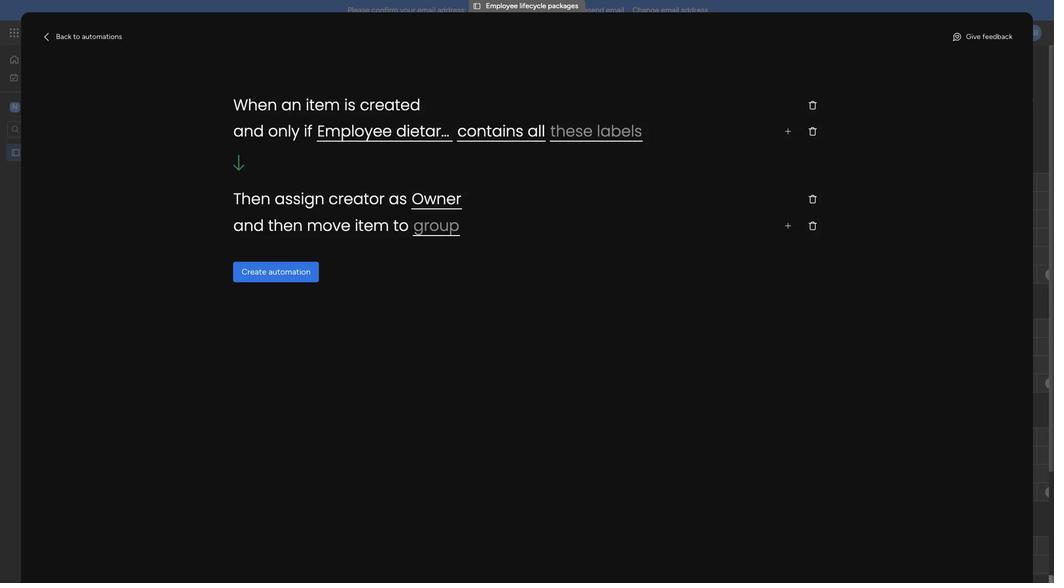Task type: describe. For each thing, give the bounding box(es) containing it.
assign
[[275, 188, 325, 210]]

wedding
[[434, 215, 463, 223]]

create
[[242, 267, 267, 277]]

my work image
[[9, 73, 18, 82]]

restriction
[[454, 120, 530, 143]]

these labels
[[551, 120, 643, 143]]

1 horizontal spatial packages
[[548, 2, 579, 10]]

n button
[[7, 98, 102, 116]]

creator
[[329, 188, 385, 210]]

if
[[304, 120, 313, 143]]

ai assistant
[[233, 123, 272, 132]]

group
[[414, 215, 460, 237]]

move
[[307, 215, 351, 237]]

is
[[344, 94, 356, 116]]

then
[[268, 215, 303, 237]]

packages inside list box
[[86, 148, 117, 157]]

1 email from the left
[[418, 6, 436, 15]]

resend email link
[[579, 6, 625, 15]]

2 horizontal spatial employee
[[486, 2, 518, 10]]

back
[[56, 32, 71, 41]]

help image
[[990, 28, 1000, 38]]

your
[[400, 6, 416, 15]]

to inside button
[[73, 32, 80, 41]]

resend
[[579, 6, 605, 15]]

back to automations button
[[38, 29, 126, 45]]

family
[[427, 233, 448, 242]]

family illness
[[427, 233, 469, 242]]

1 vertical spatial employee
[[317, 120, 392, 143]]

hide
[[485, 124, 500, 132]]

person
[[346, 124, 368, 132]]

hide button
[[468, 120, 506, 136]]

address
[[682, 6, 709, 15]]

give
[[967, 32, 981, 41]]

greg robinson image
[[1026, 25, 1042, 41]]

address:
[[438, 6, 467, 15]]

email for change email address
[[662, 6, 680, 15]]

lifecycle inside list box
[[58, 148, 84, 157]]

email for resend email
[[606, 6, 625, 15]]

home image
[[9, 54, 20, 65]]

dietary
[[396, 120, 450, 143]]

illness
[[450, 233, 469, 242]]

employee lifecycle packages list box
[[0, 142, 131, 300]]

give feedback
[[967, 32, 1013, 41]]

give feedback link
[[948, 29, 1017, 45]]

work
[[83, 27, 101, 39]]

filter button
[[377, 120, 426, 136]]

then assign creator as owner
[[233, 188, 462, 210]]

monday
[[46, 27, 81, 39]]

all
[[528, 120, 546, 143]]

v2 search image
[[286, 122, 293, 134]]

created
[[360, 94, 421, 116]]

ai
[[233, 123, 240, 132]]

1 horizontal spatial item
[[355, 215, 389, 237]]

0 horizontal spatial item
[[306, 94, 340, 116]]



Task type: vqa. For each thing, say whether or not it's contained in the screenshot.
automations
yes



Task type: locate. For each thing, give the bounding box(es) containing it.
contains all
[[458, 120, 546, 143]]

0 horizontal spatial to
[[73, 32, 80, 41]]

chart
[[236, 96, 254, 105]]

employee
[[486, 2, 518, 10], [317, 120, 392, 143], [24, 148, 56, 157]]

0 horizontal spatial employee
[[24, 148, 56, 157]]

owner
[[412, 188, 462, 210]]

chart button
[[228, 92, 262, 109]]

to down as
[[394, 215, 409, 237]]

1 vertical spatial employee lifecycle packages
[[24, 148, 117, 157]]

employee lifecycle packages inside list box
[[24, 148, 117, 157]]

only
[[268, 120, 300, 143]]

email
[[418, 6, 436, 15], [606, 6, 625, 15], [662, 6, 680, 15]]

0 vertical spatial employee lifecycle packages
[[486, 2, 579, 10]]

these
[[551, 120, 593, 143]]

1 horizontal spatial lifecycle
[[520, 2, 547, 10]]

item down creator
[[355, 215, 389, 237]]

public board image
[[11, 148, 21, 157]]

automation
[[269, 267, 311, 277]]

when an item is created
[[233, 94, 421, 116]]

email right "resend"
[[606, 6, 625, 15]]

change email address
[[633, 6, 709, 15]]

management
[[104, 27, 160, 39]]

confirm
[[372, 6, 399, 15]]

option
[[0, 143, 131, 145]]

2 and from the top
[[233, 215, 264, 237]]

0 horizontal spatial email
[[418, 6, 436, 15]]

packages
[[548, 2, 579, 10], [86, 148, 117, 157]]

1 horizontal spatial employee lifecycle packages
[[486, 2, 579, 10]]

and
[[233, 120, 264, 143], [233, 215, 264, 237]]

please
[[348, 6, 370, 15]]

1 horizontal spatial to
[[394, 215, 409, 237]]

n
[[12, 103, 18, 111]]

robinsongreg175@gmail.com
[[469, 6, 569, 15]]

2 vertical spatial employee
[[24, 148, 56, 157]]

Search field
[[293, 121, 324, 135]]

back to automations
[[56, 32, 122, 41]]

0 vertical spatial packages
[[548, 2, 579, 10]]

create automation
[[242, 267, 311, 277]]

0 vertical spatial to
[[73, 32, 80, 41]]

search everything image
[[967, 28, 978, 38]]

workspace image
[[10, 101, 20, 113]]

2 horizontal spatial email
[[662, 6, 680, 15]]

and for and only if employee dietary restriction
[[233, 120, 264, 143]]

change email address link
[[633, 6, 709, 15]]

please confirm your email address: robinsongreg175@gmail.com
[[348, 6, 569, 15]]

3 email from the left
[[662, 6, 680, 15]]

1 vertical spatial to
[[394, 215, 409, 237]]

employee inside list box
[[24, 148, 56, 157]]

ai assistant button
[[217, 120, 276, 136]]

labels
[[597, 120, 643, 143]]

monday work management
[[46, 27, 160, 39]]

filter
[[394, 124, 410, 132]]

and for and then move item to group
[[233, 215, 264, 237]]

item
[[306, 94, 340, 116], [355, 215, 389, 237]]

1 horizontal spatial employee
[[317, 120, 392, 143]]

email right your
[[418, 6, 436, 15]]

as
[[389, 188, 407, 210]]

employee lifecycle packages
[[486, 2, 579, 10], [24, 148, 117, 157]]

then
[[233, 188, 271, 210]]

0 vertical spatial employee
[[486, 2, 518, 10]]

0 horizontal spatial employee lifecycle packages
[[24, 148, 117, 157]]

and only if employee dietary restriction
[[233, 120, 530, 143]]

feedback
[[983, 32, 1013, 41]]

2 email from the left
[[606, 6, 625, 15]]

employee down is
[[317, 120, 392, 143]]

select product image
[[9, 28, 20, 38]]

to right back
[[73, 32, 80, 41]]

give feedback button
[[948, 29, 1017, 45]]

email right change
[[662, 6, 680, 15]]

resend email
[[579, 6, 625, 15]]

and then move item to group
[[233, 215, 460, 237]]

person button
[[330, 120, 374, 136]]

Search in workspace field
[[22, 123, 86, 135]]

sort button
[[429, 120, 465, 136]]

employee right address:
[[486, 2, 518, 10]]

0 vertical spatial item
[[306, 94, 340, 116]]

and down when
[[233, 120, 264, 143]]

0 horizontal spatial packages
[[86, 148, 117, 157]]

sort
[[445, 124, 459, 132]]

1 vertical spatial lifecycle
[[58, 148, 84, 157]]

0 vertical spatial lifecycle
[[520, 2, 547, 10]]

an
[[282, 94, 302, 116]]

to
[[73, 32, 80, 41], [394, 215, 409, 237]]

when
[[233, 94, 277, 116]]

1 vertical spatial item
[[355, 215, 389, 237]]

0 horizontal spatial lifecycle
[[58, 148, 84, 157]]

create automation button
[[233, 262, 319, 283]]

1 vertical spatial packages
[[86, 148, 117, 157]]

automations
[[82, 32, 122, 41]]

assistant
[[242, 123, 272, 132]]

and down then
[[233, 215, 264, 237]]

lifecycle
[[520, 2, 547, 10], [58, 148, 84, 157]]

baby
[[440, 197, 456, 206]]

1 horizontal spatial email
[[606, 6, 625, 15]]

arrow down image
[[414, 122, 426, 134]]

1 and from the top
[[233, 120, 264, 143]]

1 vertical spatial and
[[233, 215, 264, 237]]

employee right the public board image
[[24, 148, 56, 157]]

add view image
[[268, 97, 272, 105]]

workspace selection element
[[10, 101, 86, 113]]

contains
[[458, 120, 524, 143]]

0 vertical spatial and
[[233, 120, 264, 143]]

item up search field at the top of page
[[306, 94, 340, 116]]

change
[[633, 6, 660, 15]]



